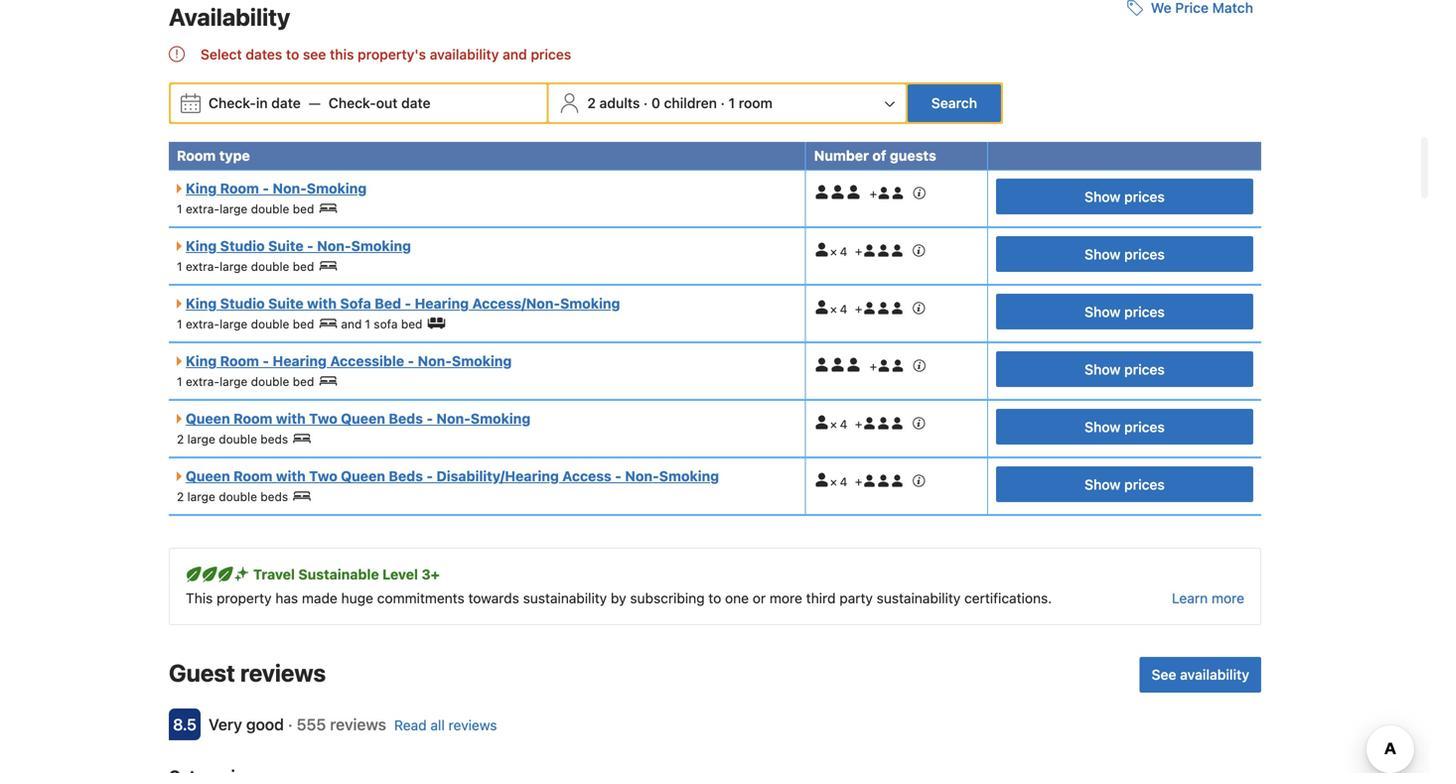 Task type: describe. For each thing, give the bounding box(es) containing it.
by
[[611, 591, 627, 607]]

2 horizontal spatial ·
[[721, 95, 725, 111]]

1 show prices button from the top
[[996, 179, 1254, 215]]

prices for king studio suite with sofa bed - hearing access/non-smoking
[[1125, 304, 1165, 321]]

room for queen room with two queen beds - disability/hearing access - non-smoking
[[234, 469, 273, 485]]

4 for smoking
[[840, 418, 847, 432]]

× 4 for access/non-
[[830, 302, 847, 316]]

beds for disability/hearing
[[389, 469, 423, 485]]

1 horizontal spatial reviews
[[330, 716, 386, 735]]

read all reviews
[[394, 718, 497, 734]]

see
[[1152, 667, 1177, 684]]

bed down king studio suite with sofa bed - hearing access/non-smoking
[[401, 317, 423, 331]]

king for king room - non-smoking
[[186, 180, 217, 197]]

—
[[309, 95, 321, 111]]

sustainable
[[298, 567, 379, 583]]

king studio suite - non-smoking link
[[177, 238, 411, 254]]

see
[[303, 46, 326, 63]]

× for access
[[830, 475, 837, 489]]

party
[[840, 591, 873, 607]]

king room - hearing accessible - non-smoking
[[186, 353, 512, 370]]

king studio suite with sofa bed - hearing access/non-smoking link
[[177, 296, 620, 312]]

king studio suite with sofa bed - hearing access/non-smoking
[[186, 296, 620, 312]]

select dates to see this property's availability and prices region
[[169, 43, 1262, 67]]

scored 8.5 element
[[169, 709, 201, 741]]

prices for king studio suite - non-smoking
[[1125, 247, 1165, 263]]

two for non-
[[309, 411, 338, 427]]

0 horizontal spatial and
[[341, 317, 362, 331]]

prices for king room - non-smoking
[[1125, 189, 1165, 205]]

extra- for king room - non-smoking
[[186, 202, 220, 216]]

non- down 1 sofa bed
[[418, 353, 452, 370]]

4 adults, 3 children element for access/non-
[[814, 294, 926, 316]]

1 × from the top
[[830, 245, 837, 259]]

children
[[664, 95, 717, 111]]

2 large double beds for queen room with two queen beds - disability/hearing access - non-smoking
[[177, 490, 288, 504]]

travel
[[253, 567, 295, 583]]

room
[[739, 95, 773, 111]]

all
[[431, 718, 445, 734]]

has
[[276, 591, 298, 607]]

queen room with two queen beds - non-smoking
[[186, 411, 531, 427]]

2 show from the top
[[1085, 247, 1121, 263]]

two for disability/hearing
[[309, 469, 338, 485]]

king for king room - hearing accessible - non-smoking
[[186, 353, 217, 370]]

huge
[[341, 591, 374, 607]]

select dates to see this property's availability and prices
[[201, 46, 571, 63]]

rated very good element
[[209, 716, 284, 735]]

bed
[[375, 296, 401, 312]]

with for queen room with two queen beds - non-smoking
[[276, 411, 306, 427]]

guests
[[890, 148, 937, 164]]

1 sustainability from the left
[[523, 591, 607, 607]]

search button
[[908, 85, 1001, 122]]

1 horizontal spatial to
[[709, 591, 722, 607]]

× 4 for smoking
[[830, 418, 847, 432]]

guest
[[169, 660, 235, 688]]

· for reviews
[[288, 716, 293, 735]]

+ for smoking
[[870, 360, 878, 373]]

travel sustainable level 3+
[[253, 567, 440, 583]]

1 4 adults, 3 children element from the top
[[814, 237, 926, 259]]

show prices for disability/hearing
[[1085, 477, 1165, 493]]

queen room with two queen beds - disability/hearing access - non-smoking
[[186, 469, 719, 485]]

3 adults, 2 children element for king room - hearing accessible - non-smoking
[[814, 352, 927, 373]]

· for children
[[644, 95, 648, 111]]

check-in date button
[[201, 86, 309, 121]]

check-out date button
[[321, 86, 439, 121]]

subscribing
[[630, 591, 705, 607]]

adults
[[600, 95, 640, 111]]

bed for non-
[[293, 202, 314, 216]]

search
[[932, 95, 978, 111]]

0 vertical spatial hearing
[[415, 296, 469, 312]]

1 check- from the left
[[209, 95, 256, 111]]

non- up sofa
[[317, 238, 351, 254]]

show for disability/hearing
[[1085, 477, 1121, 493]]

2 sustainability from the left
[[877, 591, 961, 607]]

and inside "region"
[[503, 46, 527, 63]]

towards
[[468, 591, 519, 607]]

studio for king studio suite - non-smoking
[[220, 238, 265, 254]]

accessible
[[330, 353, 404, 370]]

show prices button for hearing
[[996, 294, 1254, 330]]

suite for with
[[268, 296, 304, 312]]

bed up king room - hearing accessible - non-smoking link
[[293, 317, 314, 331]]

show prices button for non-
[[996, 409, 1254, 445]]

3 extra- from the top
[[186, 317, 220, 331]]

room for king room - hearing accessible - non-smoking
[[220, 353, 259, 370]]

4 for access
[[840, 475, 847, 489]]

availability inside "region"
[[430, 46, 499, 63]]

non- up 'king studio suite - non-smoking' link
[[273, 180, 307, 197]]

out
[[376, 95, 398, 111]]

property's
[[358, 46, 426, 63]]

king studio suite - non-smoking
[[186, 238, 411, 254]]

0 horizontal spatial hearing
[[273, 353, 327, 370]]

× for access/non-
[[830, 302, 837, 316]]

select
[[201, 46, 242, 63]]

2 adults · 0 children · 1 room button
[[551, 85, 904, 122]]

suite for -
[[268, 238, 304, 254]]

1 inside 2 adults · 0 children · 1 room dropdown button
[[729, 95, 735, 111]]

level
[[383, 567, 418, 583]]

this
[[330, 46, 354, 63]]

prices inside 'select dates to see this property's availability and prices' "region"
[[531, 46, 571, 63]]

guest reviews
[[169, 660, 326, 688]]

property
[[217, 591, 272, 607]]

2 inside dropdown button
[[588, 95, 596, 111]]



Task type: locate. For each thing, give the bounding box(es) containing it.
1 vertical spatial 2
[[177, 433, 184, 447]]

1 king from the top
[[186, 180, 217, 197]]

+ for non-
[[855, 417, 863, 431]]

bed for -
[[293, 260, 314, 274]]

0 vertical spatial suite
[[268, 238, 304, 254]]

king room - hearing accessible - non-smoking link
[[177, 353, 512, 370]]

·
[[644, 95, 648, 111], [721, 95, 725, 111], [288, 716, 293, 735]]

learn more
[[1172, 591, 1245, 607]]

0 horizontal spatial check-
[[209, 95, 256, 111]]

1 horizontal spatial and
[[503, 46, 527, 63]]

0 vertical spatial beds
[[389, 411, 423, 427]]

type
[[219, 148, 250, 164]]

show prices button for smoking
[[996, 352, 1254, 388]]

8.5
[[173, 716, 197, 735]]

+ for hearing
[[855, 302, 863, 316]]

· left 555
[[288, 716, 293, 735]]

commitments
[[377, 591, 465, 607]]

bed for hearing
[[293, 375, 314, 389]]

+ for disability/hearing
[[855, 475, 863, 489]]

and
[[503, 46, 527, 63], [341, 317, 362, 331]]

1 1 extra-large double bed from the top
[[177, 202, 314, 216]]

6 show from the top
[[1085, 477, 1121, 493]]

to
[[286, 46, 299, 63], [709, 591, 722, 607]]

good
[[246, 716, 284, 735]]

show prices for smoking
[[1085, 362, 1165, 378]]

0 vertical spatial 2 large double beds
[[177, 433, 288, 447]]

with
[[307, 296, 337, 312], [276, 411, 306, 427], [276, 469, 306, 485]]

two down queen room with two queen beds - non-smoking link
[[309, 469, 338, 485]]

large
[[220, 202, 248, 216], [220, 260, 248, 274], [220, 317, 248, 331], [220, 375, 248, 389], [187, 433, 215, 447], [187, 490, 215, 504]]

× 4 for access
[[830, 475, 847, 489]]

0 vertical spatial with
[[307, 296, 337, 312]]

3 × from the top
[[830, 418, 837, 432]]

0 horizontal spatial date
[[271, 95, 301, 111]]

0 vertical spatial studio
[[220, 238, 265, 254]]

1 beds from the top
[[261, 433, 288, 447]]

read
[[394, 718, 427, 734]]

beds down queen room with two queen beds - non-smoking
[[389, 469, 423, 485]]

4 adults, 3 children element
[[814, 237, 926, 259], [814, 294, 926, 316], [814, 409, 926, 432], [814, 467, 926, 489]]

4 adults, 3 children element for access
[[814, 467, 926, 489]]

2 suite from the top
[[268, 296, 304, 312]]

beds down accessible
[[389, 411, 423, 427]]

6 show prices from the top
[[1085, 477, 1165, 493]]

1 show prices from the top
[[1085, 189, 1165, 205]]

1 horizontal spatial date
[[401, 95, 431, 111]]

hearing
[[415, 296, 469, 312], [273, 353, 327, 370]]

4 show prices from the top
[[1085, 362, 1165, 378]]

5 show prices from the top
[[1085, 419, 1165, 436]]

disability/hearing
[[437, 469, 559, 485]]

4 show prices button from the top
[[996, 352, 1254, 388]]

2 studio from the top
[[220, 296, 265, 312]]

prices for queen room with two queen beds - disability/hearing access - non-smoking
[[1125, 477, 1165, 493]]

with left sofa
[[307, 296, 337, 312]]

see availability
[[1152, 667, 1250, 684]]

sustainability right party
[[877, 591, 961, 607]]

1 extra-large double bed for hearing
[[177, 375, 314, 389]]

1 vertical spatial with
[[276, 411, 306, 427]]

2 beds from the top
[[389, 469, 423, 485]]

studio
[[220, 238, 265, 254], [220, 296, 265, 312]]

more right the learn
[[1212, 591, 1245, 607]]

number
[[814, 148, 869, 164]]

0 horizontal spatial sustainability
[[523, 591, 607, 607]]

3 show prices from the top
[[1085, 304, 1165, 321]]

more
[[770, 591, 803, 607], [1212, 591, 1245, 607]]

certifications.
[[965, 591, 1052, 607]]

0 vertical spatial and
[[503, 46, 527, 63]]

bed down king room - non-smoking
[[293, 202, 314, 216]]

5 show from the top
[[1085, 419, 1121, 436]]

show for non-
[[1085, 419, 1121, 436]]

room type
[[177, 148, 250, 164]]

king room - non-smoking
[[186, 180, 367, 197]]

1 suite from the top
[[268, 238, 304, 254]]

availability
[[430, 46, 499, 63], [1181, 667, 1250, 684]]

1 more from the left
[[770, 591, 803, 607]]

of
[[873, 148, 887, 164]]

6 show prices button from the top
[[996, 467, 1254, 503]]

1 vertical spatial beds
[[389, 469, 423, 485]]

3 × 4 from the top
[[830, 418, 847, 432]]

learn
[[1172, 591, 1208, 607]]

non- up queen room with two queen beds - disability/hearing access - non-smoking
[[437, 411, 471, 427]]

learn more button
[[1172, 589, 1245, 609]]

2 4 adults, 3 children element from the top
[[814, 294, 926, 316]]

review categories element
[[169, 765, 258, 774]]

extra-
[[186, 202, 220, 216], [186, 260, 220, 274], [186, 317, 220, 331], [186, 375, 220, 389]]

room for queen room with two queen beds - non-smoking
[[234, 411, 273, 427]]

reviews up very good · 555 reviews
[[240, 660, 326, 688]]

prices
[[531, 46, 571, 63], [1125, 189, 1165, 205], [1125, 247, 1165, 263], [1125, 304, 1165, 321], [1125, 362, 1165, 378], [1125, 419, 1165, 436], [1125, 477, 1165, 493]]

prices for king room - hearing accessible - non-smoking
[[1125, 362, 1165, 378]]

studio for king studio suite with sofa bed - hearing access/non-smoking
[[220, 296, 265, 312]]

suite down 'king studio suite - non-smoking' link
[[268, 296, 304, 312]]

with down king room - hearing accessible - non-smoking link
[[276, 411, 306, 427]]

room
[[177, 148, 216, 164], [220, 180, 259, 197], [220, 353, 259, 370], [234, 411, 273, 427], [234, 469, 273, 485]]

1 show from the top
[[1085, 189, 1121, 205]]

suite
[[268, 238, 304, 254], [268, 296, 304, 312]]

0 horizontal spatial availability
[[430, 46, 499, 63]]

room for king room - non-smoking
[[220, 180, 259, 197]]

availability right property's
[[430, 46, 499, 63]]

2 3 adults, 2 children element from the top
[[814, 352, 927, 373]]

2 vertical spatial 2
[[177, 490, 184, 504]]

show
[[1085, 189, 1121, 205], [1085, 247, 1121, 263], [1085, 304, 1121, 321], [1085, 362, 1121, 378], [1085, 419, 1121, 436], [1085, 477, 1121, 493]]

5 show prices button from the top
[[996, 409, 1254, 445]]

with down queen room with two queen beds - non-smoking link
[[276, 469, 306, 485]]

to inside "region"
[[286, 46, 299, 63]]

1 extra-large double bed for non-
[[177, 202, 314, 216]]

2 show prices button from the top
[[996, 237, 1254, 272]]

this property has made huge commitments towards sustainability by subscribing to one or more third party sustainability certifications.
[[186, 591, 1052, 607]]

hearing up 1 sofa bed
[[415, 296, 469, 312]]

4 4 adults, 3 children element from the top
[[814, 467, 926, 489]]

king room - non-smoking link
[[177, 180, 367, 197]]

1 beds from the top
[[389, 411, 423, 427]]

very good · 555 reviews
[[209, 716, 386, 735]]

access/non-
[[472, 296, 560, 312]]

2 for queen room with two queen beds - disability/hearing access - non-smoking
[[177, 490, 184, 504]]

king
[[186, 180, 217, 197], [186, 238, 217, 254], [186, 296, 217, 312], [186, 353, 217, 370]]

× 4
[[830, 245, 847, 259], [830, 302, 847, 316], [830, 418, 847, 432], [830, 475, 847, 489]]

1 × 4 from the top
[[830, 245, 847, 259]]

2 × from the top
[[830, 302, 837, 316]]

2 extra- from the top
[[186, 260, 220, 274]]

0 vertical spatial availability
[[430, 46, 499, 63]]

4 adults, 3 children element for smoking
[[814, 409, 926, 432]]

beds up "travel"
[[261, 490, 288, 504]]

1 horizontal spatial ·
[[644, 95, 648, 111]]

· right children
[[721, 95, 725, 111]]

0 vertical spatial two
[[309, 411, 338, 427]]

show prices button
[[996, 179, 1254, 215], [996, 237, 1254, 272], [996, 294, 1254, 330], [996, 352, 1254, 388], [996, 409, 1254, 445], [996, 467, 1254, 503]]

0 horizontal spatial ·
[[288, 716, 293, 735]]

non-
[[273, 180, 307, 197], [317, 238, 351, 254], [418, 353, 452, 370], [437, 411, 471, 427], [625, 469, 659, 485]]

1 horizontal spatial check-
[[329, 95, 376, 111]]

guest reviews element
[[169, 658, 1132, 690]]

4
[[840, 245, 847, 259], [840, 302, 847, 316], [840, 418, 847, 432], [840, 475, 847, 489]]

0 vertical spatial to
[[286, 46, 299, 63]]

1 vertical spatial availability
[[1181, 667, 1250, 684]]

2 check- from the left
[[329, 95, 376, 111]]

show prices
[[1085, 189, 1165, 205], [1085, 247, 1165, 263], [1085, 304, 1165, 321], [1085, 362, 1165, 378], [1085, 419, 1165, 436], [1085, 477, 1165, 493]]

beds for queen room with two queen beds - non-smoking
[[261, 433, 288, 447]]

3 adults, 2 children element for king room - non-smoking
[[814, 179, 927, 201]]

very
[[209, 716, 242, 735]]

4 × 4 from the top
[[830, 475, 847, 489]]

beds
[[261, 433, 288, 447], [261, 490, 288, 504]]

0 vertical spatial 3 adults, 2 children element
[[814, 179, 927, 201]]

double
[[251, 202, 290, 216], [251, 260, 290, 274], [251, 317, 290, 331], [251, 375, 290, 389], [219, 433, 257, 447], [219, 490, 257, 504]]

reviews inside guest reviews element
[[240, 660, 326, 688]]

beds down queen room with two queen beds - non-smoking link
[[261, 433, 288, 447]]

availability
[[169, 3, 290, 31]]

2 large double beds for queen room with two queen beds - non-smoking
[[177, 433, 288, 447]]

sustainability
[[523, 591, 607, 607], [877, 591, 961, 607]]

availability inside button
[[1181, 667, 1250, 684]]

third
[[806, 591, 836, 607]]

1 vertical spatial suite
[[268, 296, 304, 312]]

queen room with two queen beds - non-smoking link
[[177, 411, 531, 427]]

1 vertical spatial 3 adults, 2 children element
[[814, 352, 927, 373]]

0 horizontal spatial reviews
[[240, 660, 326, 688]]

2
[[588, 95, 596, 111], [177, 433, 184, 447], [177, 490, 184, 504]]

4 extra- from the top
[[186, 375, 220, 389]]

3 king from the top
[[186, 296, 217, 312]]

one
[[725, 591, 749, 607]]

availability right 'see'
[[1181, 667, 1250, 684]]

2 beds from the top
[[261, 490, 288, 504]]

show for hearing
[[1085, 304, 1121, 321]]

king for king studio suite with sofa bed - hearing access/non-smoking
[[186, 296, 217, 312]]

1 vertical spatial to
[[709, 591, 722, 607]]

2 more from the left
[[1212, 591, 1245, 607]]

see availability button
[[1140, 658, 1262, 694]]

1 studio from the top
[[220, 238, 265, 254]]

1 4 from the top
[[840, 245, 847, 259]]

1 two from the top
[[309, 411, 338, 427]]

4 × from the top
[[830, 475, 837, 489]]

more inside button
[[1212, 591, 1245, 607]]

1 2 large double beds from the top
[[177, 433, 288, 447]]

access
[[563, 469, 612, 485]]

bed down king room - hearing accessible - non-smoking link
[[293, 375, 314, 389]]

0 vertical spatial beds
[[261, 433, 288, 447]]

1 extra- from the top
[[186, 202, 220, 216]]

number of guests
[[814, 148, 937, 164]]

· left 0
[[644, 95, 648, 111]]

555
[[297, 716, 326, 735]]

2 king from the top
[[186, 238, 217, 254]]

or
[[753, 591, 766, 607]]

3 adults, 2 children element
[[814, 179, 927, 201], [814, 352, 927, 373]]

2 horizontal spatial reviews
[[449, 718, 497, 734]]

dates
[[246, 46, 282, 63]]

studio down the "king room - non-smoking" link
[[220, 238, 265, 254]]

1 extra-large double bed for -
[[177, 260, 314, 274]]

1 extra-large double bed
[[177, 202, 314, 216], [177, 260, 314, 274], [177, 317, 314, 331], [177, 375, 314, 389]]

to left see at the left top
[[286, 46, 299, 63]]

1 vertical spatial studio
[[220, 296, 265, 312]]

non- right access
[[625, 469, 659, 485]]

4 1 extra-large double bed from the top
[[177, 375, 314, 389]]

sofa
[[340, 296, 371, 312]]

show prices for non-
[[1085, 419, 1165, 436]]

check-in date — check-out date
[[209, 95, 431, 111]]

0 horizontal spatial to
[[286, 46, 299, 63]]

2 two from the top
[[309, 469, 338, 485]]

with for queen room with two queen beds - disability/hearing access - non-smoking
[[276, 469, 306, 485]]

2 1 extra-large double bed from the top
[[177, 260, 314, 274]]

date right out
[[401, 95, 431, 111]]

2 × 4 from the top
[[830, 302, 847, 316]]

bed down king studio suite - non-smoking
[[293, 260, 314, 274]]

to left one
[[709, 591, 722, 607]]

1 horizontal spatial more
[[1212, 591, 1245, 607]]

prices for queen room with two queen beds - non-smoking
[[1125, 419, 1165, 436]]

beds for queen room with two queen beds - disability/hearing access - non-smoking
[[261, 490, 288, 504]]

2 adults · 0 children · 1 room
[[588, 95, 773, 111]]

reviews right 555
[[330, 716, 386, 735]]

extra- for king studio suite - non-smoking
[[186, 260, 220, 274]]

4 king from the top
[[186, 353, 217, 370]]

1 sofa bed
[[365, 317, 423, 331]]

king for king studio suite - non-smoking
[[186, 238, 217, 254]]

2 date from the left
[[401, 95, 431, 111]]

1 vertical spatial 2 large double beds
[[177, 490, 288, 504]]

1 3 adults, 2 children element from the top
[[814, 179, 927, 201]]

3 show from the top
[[1085, 304, 1121, 321]]

×
[[830, 245, 837, 259], [830, 302, 837, 316], [830, 418, 837, 432], [830, 475, 837, 489]]

beds
[[389, 411, 423, 427], [389, 469, 423, 485]]

1
[[729, 95, 735, 111], [177, 202, 182, 216], [177, 260, 182, 274], [177, 317, 182, 331], [365, 317, 371, 331], [177, 375, 182, 389]]

show prices button for disability/hearing
[[996, 467, 1254, 503]]

1 horizontal spatial availability
[[1181, 667, 1250, 684]]

0 vertical spatial 2
[[588, 95, 596, 111]]

0
[[652, 95, 661, 111]]

2 2 large double beds from the top
[[177, 490, 288, 504]]

2 for queen room with two queen beds - non-smoking
[[177, 433, 184, 447]]

date
[[271, 95, 301, 111], [401, 95, 431, 111]]

4 4 from the top
[[840, 475, 847, 489]]

beds for non-
[[389, 411, 423, 427]]

4 for access/non-
[[840, 302, 847, 316]]

0 horizontal spatial more
[[770, 591, 803, 607]]

made
[[302, 591, 338, 607]]

2 large double beds
[[177, 433, 288, 447], [177, 490, 288, 504]]

this
[[186, 591, 213, 607]]

reviews right all
[[449, 718, 497, 734]]

check- right the —
[[329, 95, 376, 111]]

4 show from the top
[[1085, 362, 1121, 378]]

1 horizontal spatial sustainability
[[877, 591, 961, 607]]

1 vertical spatial two
[[309, 469, 338, 485]]

two down king room - hearing accessible - non-smoking link
[[309, 411, 338, 427]]

3 show prices button from the top
[[996, 294, 1254, 330]]

hearing left accessible
[[273, 353, 327, 370]]

suite down king room - non-smoking
[[268, 238, 304, 254]]

sustainability left by
[[523, 591, 607, 607]]

extra- for king room - hearing accessible - non-smoking
[[186, 375, 220, 389]]

2 show prices from the top
[[1085, 247, 1165, 263]]

2 4 from the top
[[840, 302, 847, 316]]

check-
[[209, 95, 256, 111], [329, 95, 376, 111]]

3+
[[422, 567, 440, 583]]

queen room with two queen beds - disability/hearing access - non-smoking link
[[177, 469, 719, 485]]

1 vertical spatial beds
[[261, 490, 288, 504]]

date right in
[[271, 95, 301, 111]]

show prices for hearing
[[1085, 304, 1165, 321]]

in
[[256, 95, 268, 111]]

1 date from the left
[[271, 95, 301, 111]]

3 1 extra-large double bed from the top
[[177, 317, 314, 331]]

3 4 from the top
[[840, 418, 847, 432]]

1 vertical spatial hearing
[[273, 353, 327, 370]]

sofa
[[374, 317, 398, 331]]

3 4 adults, 3 children element from the top
[[814, 409, 926, 432]]

1 vertical spatial and
[[341, 317, 362, 331]]

reviews
[[240, 660, 326, 688], [330, 716, 386, 735], [449, 718, 497, 734]]

smoking
[[307, 180, 367, 197], [351, 238, 411, 254], [560, 296, 620, 312], [452, 353, 512, 370], [471, 411, 531, 427], [659, 469, 719, 485]]

show for smoking
[[1085, 362, 1121, 378]]

× for smoking
[[830, 418, 837, 432]]

1 horizontal spatial hearing
[[415, 296, 469, 312]]

studio down 'king studio suite - non-smoking' link
[[220, 296, 265, 312]]

2 vertical spatial with
[[276, 469, 306, 485]]

more right the or
[[770, 591, 803, 607]]

bed
[[293, 202, 314, 216], [293, 260, 314, 274], [293, 317, 314, 331], [401, 317, 423, 331], [293, 375, 314, 389]]

check- down select
[[209, 95, 256, 111]]



Task type: vqa. For each thing, say whether or not it's contained in the screenshot.
2nd 'Check-'
yes



